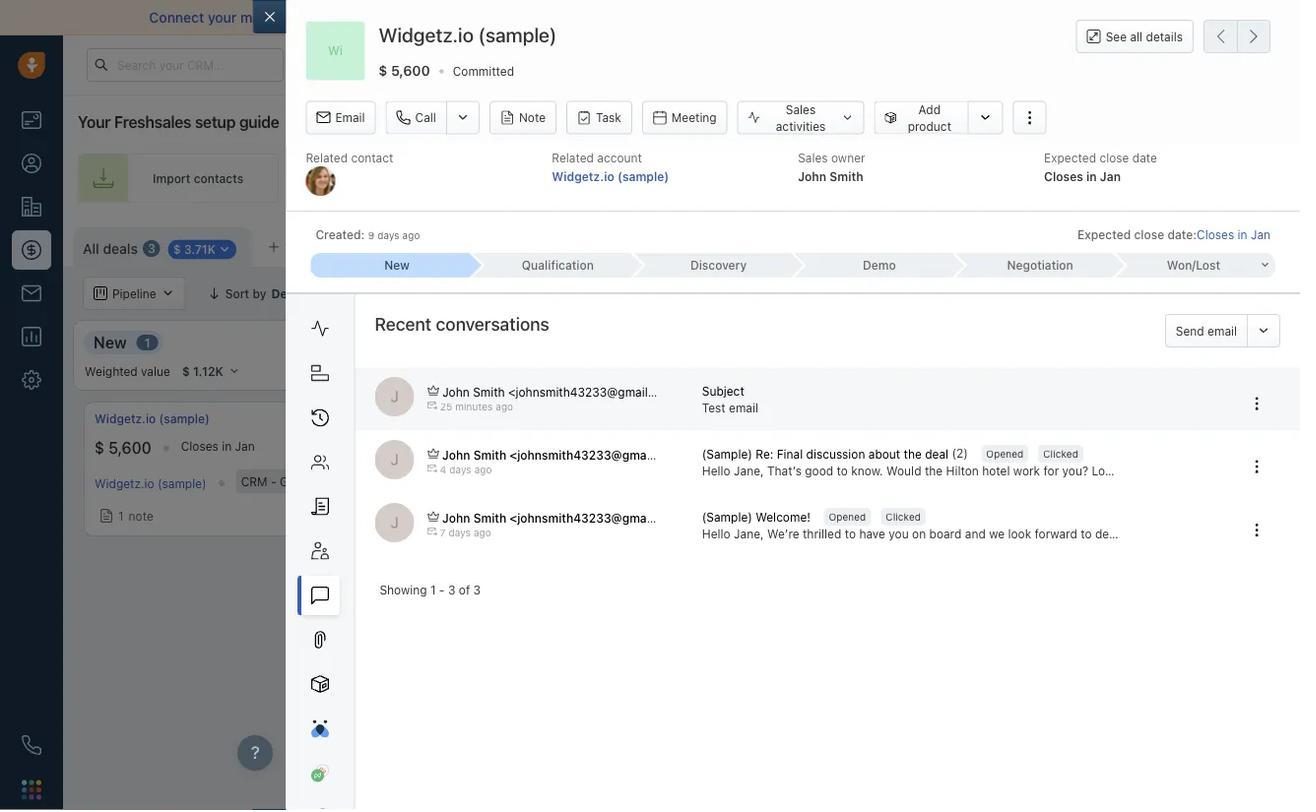 Task type: locate. For each thing, give the bounding box(es) containing it.
0 vertical spatial outgoing image
[[427, 464, 437, 474]]

$
[[379, 62, 387, 79], [95, 439, 104, 458], [415, 439, 424, 458]]

your inside "link"
[[663, 171, 688, 185]]

1 vertical spatial 5,600
[[108, 439, 151, 458]]

widgetz.io (sample) link down account
[[552, 169, 669, 183]]

note
[[519, 111, 546, 125]]

email right sync
[[624, 9, 659, 26]]

expected
[[1044, 151, 1096, 165], [1077, 228, 1131, 242]]

(sample) up the closes in jan
[[159, 412, 210, 426]]

forecasting
[[1105, 287, 1172, 300]]

deal up search field
[[1256, 237, 1280, 251]]

hotel
[[982, 464, 1010, 478]]

2 vertical spatial email
[[729, 401, 758, 415]]

days right 9
[[377, 230, 399, 241]]

acme inc (sample) link
[[415, 411, 521, 428], [415, 475, 518, 488]]

2 vertical spatial john smith <johnsmith43233@gmail.com>
[[442, 511, 688, 525]]

settings
[[985, 237, 1033, 251]]

1 horizontal spatial note
[[449, 505, 474, 519]]

1 vertical spatial days
[[449, 464, 471, 476]]

1 vertical spatial container_wx8msf4aqz5i3rn1 image
[[828, 424, 842, 438]]

1 vertical spatial of
[[459, 583, 470, 597]]

25
[[440, 401, 452, 413]]

forward
[[1139, 464, 1181, 478]]

sales down activities
[[798, 151, 828, 165]]

add deal
[[1230, 237, 1280, 251], [847, 424, 897, 438], [1151, 424, 1201, 438]]

looking
[[1092, 464, 1136, 478]]

ago right the o
[[402, 230, 420, 241]]

0 vertical spatial sales
[[786, 102, 816, 116]]

1 vertical spatial expected
[[1077, 228, 1131, 242]]

days right 4
[[449, 464, 471, 476]]

1 acme inc (sample) from the top
[[415, 412, 521, 426]]

qualification
[[522, 258, 594, 272], [413, 333, 507, 352]]

clicked
[[1043, 448, 1078, 459], [886, 511, 921, 522]]

days for (sample) welcome!
[[449, 528, 471, 539]]

the left hilton
[[925, 464, 943, 478]]

widgetz.io (sample) link up the closes in jan
[[95, 411, 210, 428]]

(sample) up committed
[[478, 23, 557, 46]]

from
[[1098, 9, 1129, 26]]

1 horizontal spatial $ 5,600
[[379, 62, 430, 79]]

sales up activities
[[786, 102, 816, 116]]

widgetz.io (sample) link
[[552, 169, 669, 183], [95, 411, 210, 428], [95, 477, 206, 490]]

0 horizontal spatial opened
[[829, 511, 866, 522]]

import left contacts
[[153, 171, 190, 185]]

jan for expected close date: closes in jan
[[1251, 228, 1270, 242]]

0 horizontal spatial deals
[[103, 240, 138, 257]]

1 horizontal spatial deals
[[1120, 237, 1150, 251]]

0 horizontal spatial $ 5,600
[[95, 439, 151, 458]]

Search your CRM... text field
[[87, 48, 284, 82]]

clicked up "for"
[[1043, 448, 1078, 459]]

sales inside the sales activities
[[786, 102, 816, 116]]

0 horizontal spatial import
[[153, 171, 190, 185]]

(sample) inside (sample) re: final discussion about the deal (2)
[[702, 447, 752, 461]]

of right sync
[[607, 9, 620, 26]]

0 horizontal spatial container_wx8msf4aqz5i3rn1 image
[[828, 424, 842, 438]]

jan up import deals button
[[1100, 169, 1121, 183]]

0 vertical spatial close
[[1100, 151, 1129, 165]]

1 horizontal spatial all
[[508, 287, 522, 300]]

1 horizontal spatial opened
[[986, 448, 1023, 459]]

container_wx8msf4aqz5i3rn1 image inside 1 filter applied button
[[358, 287, 372, 300]]

email right 'send'
[[1208, 324, 1237, 338]]

re:
[[756, 447, 773, 461]]

container_wx8msf4aqz5i3rn1 image left settings
[[966, 237, 980, 251]]

5,600
[[391, 62, 430, 79], [108, 439, 151, 458]]

jan inside expected close date closes in jan
[[1100, 169, 1121, 183]]

1 horizontal spatial container_wx8msf4aqz5i3rn1 image
[[966, 237, 980, 251]]

send email button
[[1165, 314, 1247, 348]]

0 vertical spatial acme
[[415, 412, 447, 426]]

discovery
[[690, 258, 747, 272]]

0 vertical spatial import
[[153, 171, 190, 185]]

1 related from the left
[[306, 151, 348, 165]]

0 vertical spatial container_wx8msf4aqz5i3rn1 image
[[966, 237, 980, 251]]

add
[[918, 102, 941, 116], [1230, 237, 1253, 251], [847, 424, 870, 438], [1151, 424, 1174, 438]]

expected left date
[[1044, 151, 1096, 165]]

john up 7 days ago at bottom left
[[442, 511, 470, 525]]

team
[[691, 171, 720, 185]]

won / lost
[[1167, 258, 1220, 272]]

(sample) up closes in nov
[[470, 412, 521, 426]]

2 acme inc (sample) link from the top
[[415, 475, 518, 488]]

demo
[[863, 258, 896, 272]]

related left account
[[552, 151, 594, 165]]

acme down $ 100
[[415, 475, 446, 488]]

widgetz.io (sample) link down the closes in jan
[[95, 477, 206, 490]]

see
[[1106, 30, 1127, 43]]

0 horizontal spatial of
[[459, 583, 470, 597]]

3 right all deals link
[[148, 242, 155, 256]]

2 related from the left
[[552, 151, 594, 165]]

0 vertical spatial email
[[624, 9, 659, 26]]

wi
[[328, 44, 343, 57]]

1 inside button
[[380, 287, 385, 300]]

deals inside import deals button
[[1120, 237, 1150, 251]]

1 vertical spatial acme inc (sample)
[[415, 475, 518, 488]]

sales for sales activities
[[786, 102, 816, 116]]

1 inc from the top
[[450, 412, 467, 426]]

3 right showing
[[448, 583, 455, 597]]

new inside new link
[[384, 258, 410, 272]]

1 vertical spatial new
[[94, 333, 127, 352]]

email image
[[1105, 57, 1119, 73]]

0 horizontal spatial the
[[904, 447, 922, 461]]

4 days ago
[[440, 464, 492, 476]]

the left meeting.
[[1199, 464, 1217, 478]]

$ for acme inc (sample)
[[415, 439, 424, 458]]

john for (sample) welcome!
[[442, 511, 470, 525]]

task
[[596, 111, 621, 125]]

2 horizontal spatial jan
[[1251, 228, 1270, 242]]

expected close date closes in jan
[[1044, 151, 1157, 183]]

outgoing image left 7
[[427, 527, 437, 537]]

1 horizontal spatial clicked
[[1043, 448, 1078, 459]]

0 vertical spatial acme inc (sample)
[[415, 412, 521, 426]]

sales inside sales owner john smith
[[798, 151, 828, 165]]

add up discussion
[[847, 424, 870, 438]]

close image
[[1270, 13, 1280, 23]]

widgetz.io (sample) inside dialog
[[379, 23, 557, 46]]

(sample) down hello
[[702, 510, 752, 524]]

related
[[306, 151, 348, 165], [552, 151, 594, 165]]

0 vertical spatial acme inc (sample) link
[[415, 411, 521, 428]]

1 vertical spatial close
[[1134, 228, 1164, 242]]

0 vertical spatial qualification
[[522, 258, 594, 272]]

2 john smith <johnsmith43233@gmail.com> from the top
[[442, 448, 688, 462]]

sales
[[786, 102, 816, 116], [798, 151, 828, 165]]

would
[[886, 464, 921, 478]]

john smith <johnsmith43233@gmail.com> for subject
[[442, 385, 682, 399]]

1 horizontal spatial -
[[439, 583, 445, 597]]

2 vertical spatial widgetz.io (sample) link
[[95, 477, 206, 490]]

import up quotas and forecasting
[[1079, 237, 1117, 251]]

and left enable
[[454, 9, 478, 26]]

filter
[[389, 287, 415, 300]]

john up 4 days ago
[[442, 448, 470, 462]]

1 vertical spatial and
[[1080, 287, 1102, 300]]

(sample) re: final discussion about the deal button
[[702, 446, 952, 463]]

smith down owner
[[830, 169, 863, 183]]

your
[[78, 113, 111, 131]]

add deal up about
[[847, 424, 897, 438]]

0 vertical spatial clicked
[[1043, 448, 1078, 459]]

closes inside expected close date closes in jan
[[1044, 169, 1083, 183]]

1 vertical spatial sales
[[798, 151, 828, 165]]

1 inside the widgetz.io (sample) dialog
[[430, 583, 436, 597]]

1 vertical spatial import
[[1079, 237, 1117, 251]]

about
[[868, 447, 900, 461]]

smith up 7 days ago at bottom left
[[473, 511, 506, 525]]

your left team
[[663, 171, 688, 185]]

0 vertical spatial and
[[454, 9, 478, 26]]

1 vertical spatial widgetz.io (sample) link
[[95, 411, 210, 428]]

0 horizontal spatial 1 note
[[118, 509, 153, 523]]

container_wx8msf4aqz5i3rn1 image for add deal
[[828, 424, 842, 438]]

3 john smith <johnsmith43233@gmail.com> from the top
[[442, 511, 688, 525]]

committed
[[453, 64, 514, 78]]

related inside related account widgetz.io (sample)
[[552, 151, 594, 165]]

meeting.
[[1221, 464, 1269, 478]]

expected up quotas and forecasting
[[1077, 228, 1131, 242]]

john smith <johnsmith43233@gmail.com>
[[442, 385, 682, 399], [442, 448, 688, 462], [442, 511, 688, 525]]

contacts
[[194, 171, 243, 185]]

1 acme inc (sample) link from the top
[[415, 411, 521, 428]]

1 horizontal spatial new
[[384, 258, 410, 272]]

1 horizontal spatial jan
[[1100, 169, 1121, 183]]

container_wx8msf4aqz5i3rn1 image
[[358, 287, 372, 300], [486, 287, 500, 300], [1017, 287, 1031, 300], [1133, 424, 1146, 438], [420, 505, 433, 519], [99, 509, 113, 523]]

0 vertical spatial -
[[271, 475, 276, 488]]

email
[[335, 111, 365, 125]]

email button
[[306, 101, 376, 135]]

new down the o
[[384, 258, 410, 272]]

your left mailbox
[[208, 9, 237, 26]]

0 horizontal spatial related
[[306, 151, 348, 165]]

0 horizontal spatial 3
[[148, 242, 155, 256]]

2-
[[529, 9, 544, 26]]

100
[[428, 439, 456, 458]]

close left date:
[[1134, 228, 1164, 242]]

1 john smith <johnsmith43233@gmail.com> from the top
[[442, 385, 682, 399]]

0 horizontal spatial all
[[83, 240, 99, 257]]

new
[[384, 258, 410, 272], [94, 333, 127, 352]]

outgoing image
[[427, 464, 437, 474], [427, 527, 437, 537]]

1 horizontal spatial 5,600
[[391, 62, 430, 79]]

inc up 100
[[450, 412, 467, 426]]

widgetz.io (sample) up the closes in jan
[[95, 412, 210, 426]]

2 horizontal spatial email
[[1208, 324, 1237, 338]]

container_wx8msf4aqz5i3rn1 image inside settings popup button
[[966, 237, 980, 251]]

ago right 7
[[474, 528, 491, 539]]

have
[[1013, 9, 1043, 26]]

your
[[208, 9, 237, 26], [663, 171, 688, 185]]

5,600 left the closes in jan
[[108, 439, 151, 458]]

widgetz.io inside related account widgetz.io (sample)
[[552, 169, 614, 183]]

in inside expected close date closes in jan
[[1086, 169, 1097, 183]]

your for mailbox
[[208, 9, 237, 26]]

deals left date:
[[1120, 237, 1150, 251]]

deals down import contacts link
[[103, 240, 138, 257]]

acme inc (sample) down outgoing icon
[[415, 412, 521, 426]]

opened up hello jane, that's good to know. would the hilton hotel work for you? looking forward to the meeting. john
[[986, 448, 1023, 459]]

13 more... button
[[257, 233, 352, 261]]

$ 100
[[415, 439, 456, 458]]

1 horizontal spatial your
[[663, 171, 688, 185]]

of
[[607, 9, 620, 26], [459, 583, 470, 597]]

import inside button
[[1079, 237, 1117, 251]]

deal up forward
[[1177, 424, 1201, 438]]

$ 5,600 left the closes in jan
[[95, 439, 151, 458]]

recent conversations
[[375, 313, 549, 334]]

0 horizontal spatial close
[[1100, 151, 1129, 165]]

new down all deals link
[[94, 333, 127, 352]]

deal down the qualification link
[[526, 287, 550, 300]]

qualification down applied
[[413, 333, 507, 352]]

activities
[[776, 119, 826, 133]]

see all details button
[[1076, 20, 1194, 53]]

to right mailbox
[[294, 9, 308, 26]]

1 vertical spatial all
[[508, 287, 522, 300]]

days right 7
[[449, 528, 471, 539]]

0 vertical spatial john smith <johnsmith43233@gmail.com>
[[442, 385, 682, 399]]

all inside "all deal owners" button
[[508, 287, 522, 300]]

widgetz.io (sample) up committed
[[379, 23, 557, 46]]

0 vertical spatial all
[[83, 240, 99, 257]]

(sample) inside (sample) welcome! link
[[702, 510, 752, 524]]

0 vertical spatial (sample)
[[702, 447, 752, 461]]

13 more...
[[285, 240, 341, 254]]

outgoing image left 4
[[427, 464, 437, 474]]

container_wx8msf4aqz5i3rn1 image
[[966, 237, 980, 251], [828, 424, 842, 438]]

$ 5,600 up call button
[[379, 62, 430, 79]]

work
[[1013, 464, 1040, 478]]

1 vertical spatial outgoing image
[[427, 527, 437, 537]]

$ inside the widgetz.io (sample) dialog
[[379, 62, 387, 79]]

email down "subject" link
[[729, 401, 758, 415]]

close left date
[[1100, 151, 1129, 165]]

1 horizontal spatial import
[[1079, 237, 1117, 251]]

that's
[[767, 464, 802, 478]]

call
[[415, 111, 436, 125]]

acme inc (sample) link down 100
[[415, 475, 518, 488]]

0 vertical spatial your
[[208, 9, 237, 26]]

container_wx8msf4aqz5i3rn1 image for settings
[[966, 237, 980, 251]]

discovery link
[[632, 253, 793, 278]]

1 vertical spatial email
[[1208, 324, 1237, 338]]

smith up 4 days ago
[[473, 448, 506, 462]]

1 horizontal spatial $
[[379, 62, 387, 79]]

1 vertical spatial jan
[[1251, 228, 1270, 242]]

add deal inside button
[[1230, 237, 1280, 251]]

owners
[[553, 287, 594, 300]]

of down 7 days ago at bottom left
[[459, 583, 470, 597]]

john smith <johnsmith43233@gmail.com> for (sample) re: final discussion about the deal
[[442, 448, 688, 462]]

1 vertical spatial -
[[439, 583, 445, 597]]

opened down know.
[[829, 511, 866, 522]]

expected inside expected close date closes in jan
[[1044, 151, 1096, 165]]

⌘
[[362, 240, 373, 254]]

1 vertical spatial (sample)
[[702, 510, 752, 524]]

smith for (sample) welcome!
[[473, 511, 506, 525]]

0 vertical spatial widgetz.io (sample)
[[379, 23, 557, 46]]

deal left (2)
[[925, 447, 949, 461]]

- right showing
[[439, 583, 445, 597]]

acme inc (sample) down 100
[[415, 475, 518, 488]]

0 vertical spatial 5,600
[[391, 62, 430, 79]]

clicked down would
[[886, 511, 921, 522]]

smith up 25 minutes ago
[[473, 385, 505, 399]]

john down activities
[[798, 169, 826, 183]]

(sample) down closes in nov
[[469, 475, 518, 488]]

- left the gold
[[271, 475, 276, 488]]

email inside subject test email
[[729, 401, 758, 415]]

(sample)
[[702, 447, 752, 461], [702, 510, 752, 524]]

0 vertical spatial inc
[[450, 412, 467, 426]]

close inside expected close date closes in jan
[[1100, 151, 1129, 165]]

ago
[[402, 230, 420, 241], [496, 401, 513, 413], [474, 464, 492, 476], [474, 528, 491, 539]]

o
[[376, 240, 385, 254]]

0 vertical spatial <johnsmith43233@gmail.com>
[[508, 385, 682, 399]]

sales owner john smith
[[798, 151, 865, 183]]

ago right 4
[[474, 464, 492, 476]]

0 horizontal spatial note
[[129, 509, 153, 523]]

mailbox
[[240, 9, 291, 26]]

1 vertical spatial <johnsmith43233@gmail.com>
[[510, 448, 688, 462]]

0 horizontal spatial your
[[208, 9, 237, 26]]

(sample) down the closes in jan
[[158, 477, 206, 490]]

outgoing image
[[427, 401, 437, 411]]

note
[[449, 505, 474, 519], [129, 509, 153, 523]]

acme down outgoing icon
[[415, 412, 447, 426]]

0 vertical spatial jan
[[1100, 169, 1121, 183]]

5,600 up call button
[[391, 62, 430, 79]]

1 horizontal spatial 1 note
[[438, 505, 474, 519]]

add deal up search field
[[1230, 237, 1280, 251]]

25 minutes ago
[[440, 401, 513, 413]]

details
[[1146, 30, 1183, 43]]

- inside the widgetz.io (sample) dialog
[[439, 583, 445, 597]]

of inside the widgetz.io (sample) dialog
[[459, 583, 470, 597]]

jan up search field
[[1251, 228, 1270, 242]]

(sample) down account
[[617, 169, 669, 183]]

2 vertical spatial jan
[[235, 440, 255, 453]]

0 vertical spatial expected
[[1044, 151, 1096, 165]]

and right quotas
[[1080, 287, 1102, 300]]

scratch.
[[1132, 9, 1185, 26]]

1 vertical spatial widgetz.io (sample)
[[95, 412, 210, 426]]

(sample) for (sample) re: final discussion about the deal (2)
[[702, 447, 752, 461]]

import for import deals
[[1079, 237, 1117, 251]]

0 vertical spatial days
[[377, 230, 399, 241]]

deal up about
[[873, 424, 897, 438]]

close for date
[[1100, 151, 1129, 165]]

2 outgoing image from the top
[[427, 527, 437, 537]]

1
[[380, 287, 385, 300], [144, 336, 150, 350], [438, 505, 444, 519], [118, 509, 124, 523], [430, 583, 436, 597]]

add deal up forward
[[1151, 424, 1201, 438]]

1 horizontal spatial and
[[1080, 287, 1102, 300]]

1 horizontal spatial of
[[607, 9, 620, 26]]

2 (sample) from the top
[[702, 510, 752, 524]]

widgetz.io (sample) down the closes in jan
[[95, 477, 206, 490]]

applied
[[419, 287, 461, 300]]

start
[[1064, 9, 1094, 26]]

add up search field
[[1230, 237, 1253, 251]]

recent
[[375, 313, 431, 334]]

all deal owners button
[[473, 277, 607, 310]]

see all details
[[1106, 30, 1183, 43]]

container_wx8msf4aqz5i3rn1 image inside "all deal owners" button
[[486, 287, 500, 300]]

acme inc (sample) link down outgoing icon
[[415, 411, 521, 428]]

opened
[[986, 448, 1023, 459], [829, 511, 866, 522]]

2 horizontal spatial add deal
[[1230, 237, 1280, 251]]

1 vertical spatial john smith <johnsmith43233@gmail.com>
[[442, 448, 688, 462]]

import for import contacts
[[153, 171, 190, 185]]

ago for (sample) welcome!
[[474, 528, 491, 539]]

closes in nov
[[485, 440, 561, 453]]

0 vertical spatial of
[[607, 9, 620, 26]]

(sample) up hello
[[702, 447, 752, 461]]

deals for all
[[103, 240, 138, 257]]

discussion
[[806, 447, 865, 461]]

2 inc from the top
[[449, 475, 466, 488]]

1 horizontal spatial email
[[729, 401, 758, 415]]

related down email button
[[306, 151, 348, 165]]

(sample)
[[478, 23, 557, 46], [617, 169, 669, 183], [159, 412, 210, 426], [470, 412, 521, 426], [469, 475, 518, 488], [384, 475, 433, 488], [158, 477, 206, 490]]

(sample) welcome!
[[702, 510, 811, 524]]

1 (sample) from the top
[[702, 447, 752, 461]]

0 vertical spatial new
[[384, 258, 410, 272]]

container_wx8msf4aqz5i3rn1 image up (sample) re: final discussion about the deal (2)
[[828, 424, 842, 438]]

crm - gold plan monthly (sample)
[[241, 475, 433, 488]]

1 outgoing image from the top
[[427, 464, 437, 474]]

jan up crm on the bottom left of the page
[[235, 440, 255, 453]]

$ 5,600 inside the widgetz.io (sample) dialog
[[379, 62, 430, 79]]

(sample) welcome! button
[[702, 509, 814, 526]]

qualification inside the widgetz.io (sample) dialog
[[522, 258, 594, 272]]

1 vertical spatial inc
[[449, 475, 466, 488]]

ago right 'minutes'
[[496, 401, 513, 413]]

1 horizontal spatial close
[[1134, 228, 1164, 242]]

john up 25
[[442, 385, 470, 399]]

qualification up all deal owners
[[522, 258, 594, 272]]

3 down 7 days ago at bottom left
[[473, 583, 481, 597]]

5,600 inside the widgetz.io (sample) dialog
[[391, 62, 430, 79]]

task button
[[566, 101, 632, 135]]



Task type: describe. For each thing, give the bounding box(es) containing it.
lost
[[1196, 258, 1220, 272]]

(sample) re: final discussion about the deal (2)
[[702, 446, 968, 461]]

smith for subject
[[473, 385, 505, 399]]

3 inside all deals 3
[[148, 242, 155, 256]]

for
[[1043, 464, 1059, 478]]

add up forward
[[1151, 424, 1174, 438]]

plan
[[309, 475, 333, 488]]

2 acme from the top
[[415, 475, 446, 488]]

john for (sample) re: final discussion about the deal
[[442, 448, 470, 462]]

⌘ o
[[362, 240, 385, 254]]

1 vertical spatial opened
[[829, 511, 866, 522]]

so you don't have to start from scratch.
[[929, 9, 1185, 26]]

1 filter applied button
[[345, 277, 473, 310]]

new link
[[311, 253, 471, 278]]

to right forward
[[1185, 464, 1196, 478]]

don't
[[975, 9, 1009, 26]]

date:
[[1168, 228, 1197, 242]]

import contacts link
[[78, 154, 279, 203]]

note for $ 100
[[449, 505, 474, 519]]

john smith <johnsmith43233@gmail.com> for (sample) welcome!
[[442, 511, 688, 525]]

sales for sales owner john smith
[[798, 151, 828, 165]]

subject test email
[[702, 384, 758, 415]]

john inside sales owner john smith
[[798, 169, 826, 183]]

1 horizontal spatial 3
[[448, 583, 455, 597]]

<johnsmith43233@gmail.com> for subject
[[508, 385, 682, 399]]

4
[[440, 464, 446, 476]]

all deal owners
[[508, 287, 594, 300]]

2 acme inc (sample) from the top
[[415, 475, 518, 488]]

settings button
[[957, 228, 1042, 261]]

nov
[[539, 440, 561, 453]]

0 vertical spatial widgetz.io (sample) link
[[552, 169, 669, 183]]

so
[[929, 9, 944, 26]]

showing 1 - 3 of 3
[[380, 583, 481, 597]]

to left start
[[1047, 9, 1060, 26]]

you?
[[1062, 464, 1088, 478]]

subject link
[[702, 383, 744, 399]]

related for related account widgetz.io (sample)
[[552, 151, 594, 165]]

invite your team link
[[553, 154, 776, 203]]

freshworks switcher image
[[22, 780, 41, 800]]

related contact
[[306, 151, 393, 165]]

invite
[[628, 171, 660, 185]]

smith for (sample) re: final discussion about the deal
[[473, 448, 506, 462]]

email inside button
[[1208, 324, 1237, 338]]

outgoing image for (sample) welcome!
[[427, 527, 437, 537]]

0 horizontal spatial new
[[94, 333, 127, 352]]

(sample) re: final discussion about the deal link
[[702, 446, 952, 463]]

all deals 3
[[83, 240, 155, 257]]

phone element
[[12, 726, 51, 765]]

ago for subject
[[496, 401, 513, 413]]

2 vertical spatial widgetz.io (sample)
[[95, 477, 206, 490]]

import deals button
[[1052, 228, 1160, 261]]

1 vertical spatial qualification
[[413, 333, 507, 352]]

jane,
[[734, 464, 764, 478]]

gold
[[280, 475, 306, 488]]

jan for expected close date closes in jan
[[1100, 169, 1121, 183]]

connect your mailbox to improve deliverability and enable 2-way sync of email conversations.
[[149, 9, 758, 26]]

call button
[[386, 101, 446, 135]]

conversations
[[436, 313, 549, 334]]

2 horizontal spatial 3
[[473, 583, 481, 597]]

improve
[[311, 9, 364, 26]]

expected for expected close date
[[1044, 151, 1096, 165]]

deliverability
[[367, 9, 450, 26]]

hello jane, that's good to know. would the hilton hotel work for you? looking forward to the meeting. john
[[702, 464, 1300, 478]]

connect
[[149, 9, 204, 26]]

you
[[948, 9, 971, 26]]

add inside add product
[[918, 102, 941, 116]]

note for $ 5,600
[[129, 509, 153, 523]]

all
[[1130, 30, 1143, 43]]

deal inside (sample) re: final discussion about the deal (2)
[[925, 447, 949, 461]]

hilton
[[946, 464, 979, 478]]

0 horizontal spatial 5,600
[[108, 439, 151, 458]]

Search field
[[1194, 277, 1292, 310]]

freshsales
[[114, 113, 191, 131]]

deals for import
[[1120, 237, 1150, 251]]

outgoing image for (sample) re: final discussion about the deal
[[427, 464, 437, 474]]

sync
[[573, 9, 604, 26]]

expected for expected close date:
[[1077, 228, 1131, 242]]

date
[[1132, 151, 1157, 165]]

13
[[285, 240, 298, 254]]

invite your team
[[628, 171, 720, 185]]

qualification link
[[471, 253, 632, 278]]

subject button
[[702, 383, 744, 399]]

7 days ago
[[440, 528, 491, 539]]

phone image
[[22, 736, 41, 755]]

all for deals
[[83, 240, 99, 257]]

/
[[1192, 258, 1196, 272]]

import deals group
[[1052, 228, 1194, 261]]

product
[[908, 119, 951, 133]]

1 horizontal spatial add deal
[[1151, 424, 1201, 438]]

widgetz.io (sample) dialog
[[253, 0, 1300, 811]]

<johnsmith43233@gmail.com> for (sample) welcome!
[[510, 511, 688, 525]]

to down discussion
[[837, 464, 848, 478]]

ago for (sample) re: final discussion about the deal
[[474, 464, 492, 476]]

meeting
[[671, 111, 717, 125]]

and inside quotas and forecasting link
[[1080, 287, 1102, 300]]

1 vertical spatial $ 5,600
[[95, 439, 151, 458]]

negotiation
[[1007, 258, 1073, 272]]

0 vertical spatial opened
[[986, 448, 1023, 459]]

0 horizontal spatial clicked
[[886, 511, 921, 522]]

all for deal
[[508, 287, 522, 300]]

setup
[[195, 113, 236, 131]]

(sample) inside related account widgetz.io (sample)
[[617, 169, 669, 183]]

0 horizontal spatial email
[[624, 9, 659, 26]]

know.
[[851, 464, 883, 478]]

subject
[[702, 384, 744, 398]]

1 acme from the top
[[415, 412, 447, 426]]

hello
[[702, 464, 730, 478]]

close for date:
[[1134, 228, 1164, 242]]

all deals link
[[83, 239, 138, 259]]

account
[[597, 151, 642, 165]]

way
[[544, 9, 569, 26]]

$ for widgetz.io (sample)
[[95, 439, 104, 458]]

0 horizontal spatial -
[[271, 475, 276, 488]]

expected close date: closes in jan
[[1077, 228, 1270, 242]]

(sample) left 4
[[384, 475, 433, 488]]

(2)
[[952, 446, 968, 460]]

1 note for 100
[[438, 505, 474, 519]]

owner
[[831, 151, 865, 165]]

john for subject
[[442, 385, 470, 399]]

sales activities
[[776, 102, 826, 133]]

(sample) for (sample) welcome!
[[702, 510, 752, 524]]

0 horizontal spatial and
[[454, 9, 478, 26]]

send
[[1176, 324, 1204, 338]]

1 note for 5,600
[[118, 509, 153, 523]]

good
[[805, 464, 833, 478]]

monthly
[[336, 475, 381, 488]]

john right meeting.
[[1273, 464, 1300, 478]]

quotas and forecasting link
[[1017, 277, 1192, 310]]

negotiation link
[[954, 253, 1115, 278]]

days for (sample) re: final discussion about the deal
[[449, 464, 471, 476]]

the inside (sample) re: final discussion about the deal (2)
[[904, 447, 922, 461]]

ago inside "created: 9 days ago"
[[402, 230, 420, 241]]

related for related contact
[[306, 151, 348, 165]]

1 horizontal spatial the
[[925, 464, 943, 478]]

0 horizontal spatial add deal
[[847, 424, 897, 438]]

related account widgetz.io (sample)
[[552, 151, 669, 183]]

your for team
[[663, 171, 688, 185]]

smith inside sales owner john smith
[[830, 169, 863, 183]]

days inside "created: 9 days ago"
[[377, 230, 399, 241]]

<johnsmith43233@gmail.com> for (sample) re: final discussion about the deal
[[510, 448, 688, 462]]

guide
[[239, 113, 279, 131]]

container_wx8msf4aqz5i3rn1 image inside quotas and forecasting link
[[1017, 287, 1031, 300]]

quotas
[[1036, 287, 1077, 300]]

2 horizontal spatial the
[[1199, 464, 1217, 478]]



Task type: vqa. For each thing, say whether or not it's contained in the screenshot.
leftmost 0
no



